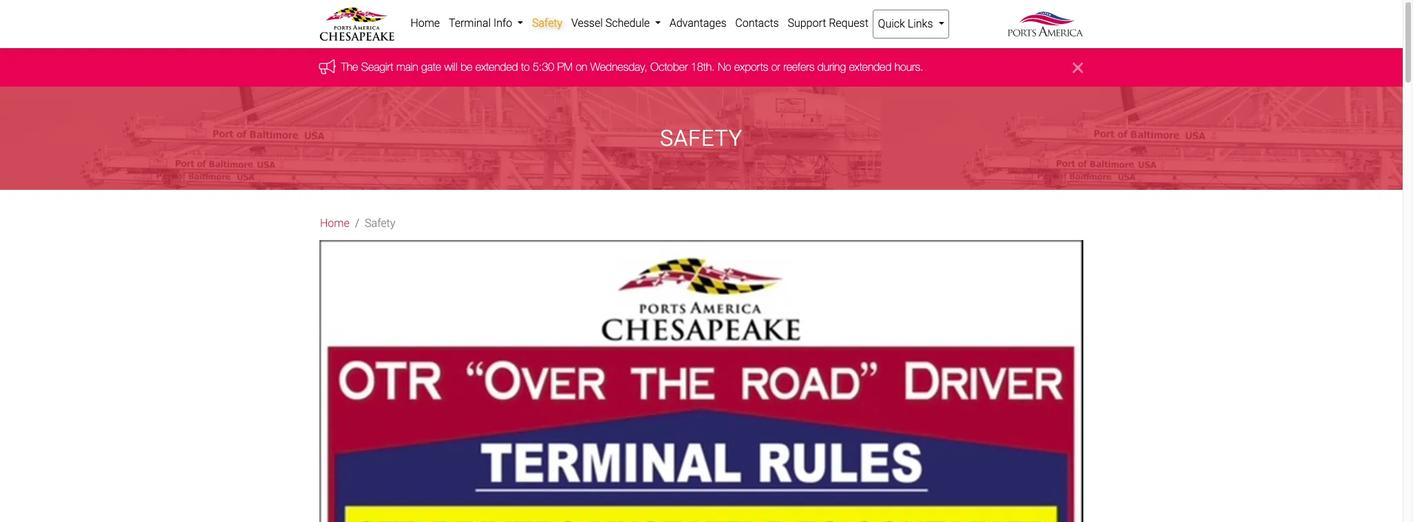 Task type: describe. For each thing, give the bounding box(es) containing it.
will
[[445, 61, 458, 73]]

october
[[651, 61, 688, 73]]

request
[[829, 17, 869, 30]]

or
[[772, 61, 781, 73]]

contacts link
[[731, 10, 784, 37]]

bullhorn image
[[319, 59, 341, 74]]

main
[[397, 61, 419, 73]]

the
[[341, 61, 359, 73]]

reefers
[[784, 61, 815, 73]]

no
[[718, 61, 732, 73]]

hours.
[[895, 61, 924, 73]]

info
[[494, 17, 512, 30]]

1 horizontal spatial home link
[[406, 10, 444, 37]]

pm
[[558, 61, 573, 73]]

contacts
[[736, 17, 779, 30]]

wednesday,
[[591, 61, 648, 73]]

home for home link to the left
[[320, 217, 350, 230]]

18th.
[[692, 61, 715, 73]]

on
[[576, 61, 588, 73]]

during
[[818, 61, 847, 73]]

5:30
[[533, 61, 555, 73]]

1 extended from the left
[[476, 61, 519, 73]]

terminal info link
[[444, 10, 528, 37]]

quick
[[878, 17, 905, 30]]



Task type: vqa. For each thing, say whether or not it's contained in the screenshot.
Resources
no



Task type: locate. For each thing, give the bounding box(es) containing it.
home
[[411, 17, 440, 30], [320, 217, 350, 230]]

advantages link
[[665, 10, 731, 37]]

0 horizontal spatial home
[[320, 217, 350, 230]]

vessel schedule link
[[567, 10, 665, 37]]

safety
[[532, 17, 563, 30], [660, 125, 743, 152], [365, 217, 395, 230]]

terminal
[[449, 17, 491, 30]]

gate
[[422, 61, 442, 73]]

extended left the to
[[476, 61, 519, 73]]

home link
[[406, 10, 444, 37], [320, 216, 350, 232]]

0 vertical spatial home link
[[406, 10, 444, 37]]

home for the right home link
[[411, 17, 440, 30]]

vessel
[[571, 17, 603, 30]]

vessel schedule
[[571, 17, 653, 30]]

otr driver terminal rules image
[[319, 241, 1084, 523]]

links
[[908, 17, 933, 30]]

extended right during
[[850, 61, 892, 73]]

to
[[522, 61, 530, 73]]

2 extended from the left
[[850, 61, 892, 73]]

1 vertical spatial home
[[320, 217, 350, 230]]

the seagirt main gate will be extended to 5:30 pm on wednesday, october 18th.  no exports or reefers during extended hours.
[[341, 61, 924, 73]]

1 horizontal spatial safety
[[532, 17, 563, 30]]

the seagirt main gate will be extended to 5:30 pm on wednesday, october 18th.  no exports or reefers during extended hours. alert
[[0, 48, 1403, 87]]

support
[[788, 17, 826, 30]]

1 vertical spatial safety
[[660, 125, 743, 152]]

exports
[[735, 61, 769, 73]]

0 vertical spatial home
[[411, 17, 440, 30]]

0 horizontal spatial home link
[[320, 216, 350, 232]]

schedule
[[606, 17, 650, 30]]

close image
[[1073, 59, 1084, 76]]

0 horizontal spatial extended
[[476, 61, 519, 73]]

quick links
[[878, 17, 936, 30]]

0 vertical spatial safety
[[532, 17, 563, 30]]

safety link
[[528, 10, 567, 37]]

support request link
[[784, 10, 873, 37]]

the seagirt main gate will be extended to 5:30 pm on wednesday, october 18th.  no exports or reefers during extended hours. link
[[341, 61, 924, 73]]

quick links link
[[873, 10, 949, 39]]

be
[[461, 61, 473, 73]]

2 horizontal spatial safety
[[660, 125, 743, 152]]

1 horizontal spatial extended
[[850, 61, 892, 73]]

0 horizontal spatial safety
[[365, 217, 395, 230]]

advantages
[[670, 17, 727, 30]]

support request
[[788, 17, 869, 30]]

2 vertical spatial safety
[[365, 217, 395, 230]]

terminal info
[[449, 17, 515, 30]]

seagirt
[[362, 61, 394, 73]]

1 horizontal spatial home
[[411, 17, 440, 30]]

1 vertical spatial home link
[[320, 216, 350, 232]]

extended
[[476, 61, 519, 73], [850, 61, 892, 73]]



